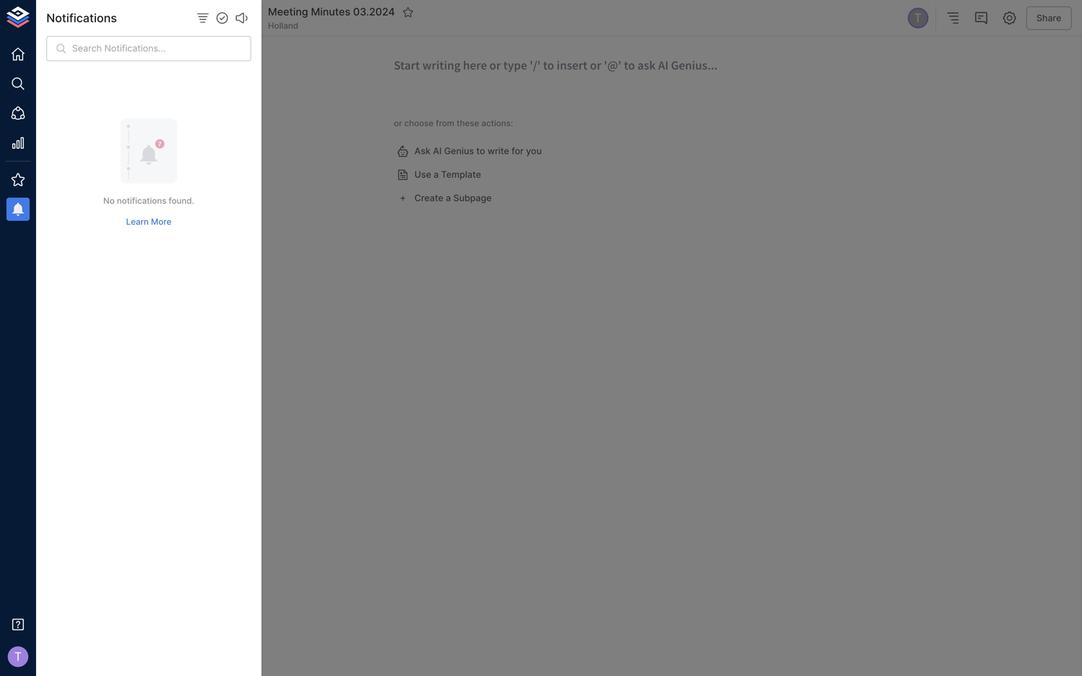 Task type: vqa. For each thing, say whether or not it's contained in the screenshot.
A within the button
yes



Task type: locate. For each thing, give the bounding box(es) containing it.
subpage down template
[[453, 193, 492, 204]]

scope of work
[[58, 45, 126, 57]]

add subpage
[[158, 13, 213, 23]]

to
[[477, 146, 485, 157]]

0 vertical spatial a
[[434, 169, 439, 180]]

create
[[415, 193, 444, 204]]

add subpage button
[[152, 8, 219, 28]]

work
[[102, 45, 126, 57]]

scope
[[58, 45, 87, 57]]

use a template
[[415, 169, 481, 180]]

1 horizontal spatial t button
[[906, 6, 931, 30]]

ask
[[415, 146, 431, 157]]

1 vertical spatial a
[[446, 193, 451, 204]]

1 vertical spatial subpage
[[453, 193, 492, 204]]

template
[[441, 169, 481, 180]]

choose
[[404, 118, 434, 128]]

use a template button
[[394, 163, 486, 187]]

genius
[[444, 146, 474, 157]]

a right create
[[446, 193, 451, 204]]

learn more button
[[123, 212, 175, 232]]

subpage
[[177, 13, 213, 23], [453, 193, 492, 204]]

1 vertical spatial t
[[14, 650, 22, 664]]

of
[[90, 45, 99, 57]]

0 horizontal spatial t button
[[4, 643, 32, 671]]

hide wiki image
[[50, 10, 66, 26]]

meeting minutes 03.2024
[[268, 6, 395, 18]]

t button
[[906, 6, 931, 30], [4, 643, 32, 671]]

0 vertical spatial t button
[[906, 6, 931, 30]]

1 horizontal spatial a
[[446, 193, 451, 204]]

a
[[434, 169, 439, 180], [446, 193, 451, 204]]

0 horizontal spatial t
[[14, 650, 22, 664]]

a right the use
[[434, 169, 439, 180]]

subpage left mark all read image
[[177, 13, 213, 23]]

0 horizontal spatial subpage
[[177, 13, 213, 23]]

use
[[415, 169, 431, 180]]

holland
[[268, 21, 298, 31]]

t
[[915, 11, 922, 25], [14, 650, 22, 664]]

1 horizontal spatial subpage
[[453, 193, 492, 204]]

0 horizontal spatial a
[[434, 169, 439, 180]]

mark all read image
[[215, 10, 230, 26]]

found.
[[169, 196, 194, 206]]

1 horizontal spatial t
[[915, 11, 922, 25]]

no
[[103, 196, 115, 206]]

notifications
[[117, 196, 167, 206]]

minutes
[[311, 6, 351, 18]]

comments image
[[974, 10, 989, 26]]

0 vertical spatial t
[[915, 11, 922, 25]]

create a subpage
[[415, 193, 492, 204]]



Task type: describe. For each thing, give the bounding box(es) containing it.
no notifications found.
[[103, 196, 194, 206]]

learn more
[[126, 217, 172, 227]]

write
[[488, 146, 509, 157]]

scope of work link
[[36, 36, 229, 67]]

share button
[[1027, 6, 1072, 30]]

table of contents image
[[945, 10, 961, 26]]

or
[[394, 118, 402, 128]]

more
[[151, 217, 172, 227]]

03.2024
[[353, 6, 395, 18]]

from
[[436, 118, 455, 128]]

1 vertical spatial t button
[[4, 643, 32, 671]]

actions:
[[482, 118, 513, 128]]

add
[[158, 13, 175, 23]]

Search Notifications... text field
[[72, 36, 251, 61]]

notifications
[[46, 11, 117, 25]]

a for create
[[446, 193, 451, 204]]

for
[[512, 146, 524, 157]]

settings image
[[1002, 10, 1018, 26]]

ai
[[433, 146, 442, 157]]

share
[[1037, 12, 1062, 23]]

you
[[526, 146, 542, 157]]

meeting
[[268, 6, 308, 18]]

these
[[457, 118, 479, 128]]

holland link
[[268, 20, 298, 32]]

create a subpage button
[[394, 187, 497, 210]]

ask ai genius to write for you button
[[394, 140, 547, 163]]

favorite image
[[402, 6, 414, 18]]

0 vertical spatial subpage
[[177, 13, 213, 23]]

sound on image
[[234, 10, 249, 26]]

a for use
[[434, 169, 439, 180]]

ask ai genius to write for you
[[415, 146, 542, 157]]

or choose from these actions:
[[394, 118, 513, 128]]

go back image
[[244, 10, 259, 26]]

learn
[[126, 217, 149, 227]]



